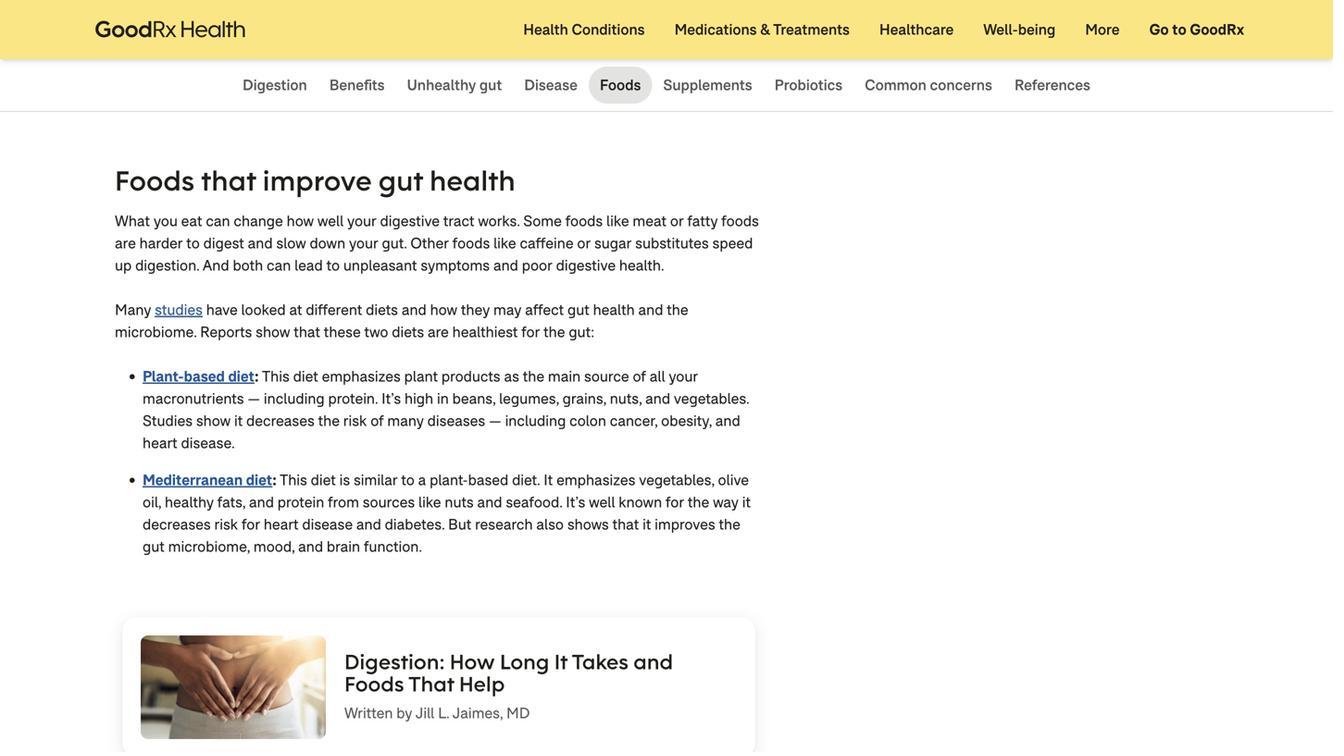 Task type: vqa. For each thing, say whether or not it's contained in the screenshot.
top diets
yes



Task type: locate. For each thing, give the bounding box(es) containing it.
for down vegetables,
[[666, 493, 684, 512]]

this up protein
[[280, 471, 307, 490]]

are inside the have looked at different diets and how they may affect gut health and the microbiome. reports show that these two diets are healthiest for the gut:
[[428, 323, 449, 342]]

2 horizontal spatial it
[[742, 493, 751, 512]]

are inside what you eat can change how well your digestive tract works. some foods like meat or fatty foods are harder to digest and slow down your gut. other foods like caffeine or sugar substitutes speed up digestion. and both can lead to unpleasant symptoms and poor digestive health.
[[115, 234, 136, 253]]

how left they
[[430, 300, 457, 320]]

medications & treatments
[[674, 20, 850, 39]]

2 horizontal spatial for
[[666, 493, 684, 512]]

1 horizontal spatial can
[[267, 256, 291, 275]]

gut up gut:
[[567, 300, 589, 320]]

diseases
[[427, 411, 485, 431]]

go to goodrx link
[[1134, 0, 1259, 59]]

1 horizontal spatial emphasizes
[[557, 471, 635, 490]]

0 horizontal spatial or
[[577, 234, 591, 253]]

0 vertical spatial emphasizes
[[322, 367, 401, 387]]

1 vertical spatial decreases
[[143, 515, 211, 535]]

2 vertical spatial it
[[643, 515, 651, 535]]

0 horizontal spatial show
[[196, 411, 231, 431]]

how up slow
[[287, 212, 314, 231]]

protein
[[277, 493, 324, 512]]

that
[[201, 162, 256, 199], [294, 323, 320, 342], [612, 515, 639, 535]]

— down beans,
[[489, 411, 502, 431]]

diet inside this diet is similar to a plant-based diet. it emphasizes vegetables, olive oil, healthy fats, and protein from sources like nuts and seafood. it's well known for the way it decreases risk for heart disease and diabetes. but research also shows that it improves the gut microbiome, mood, and brain function.
[[311, 471, 336, 490]]

have looked at different diets and how they may affect gut health and the microbiome. reports show that these two diets are healthiest for the gut:
[[115, 300, 688, 342]]

shows
[[567, 515, 609, 535]]

1 horizontal spatial how
[[430, 300, 457, 320]]

0 vertical spatial how
[[287, 212, 314, 231]]

this down looked
[[262, 367, 290, 387]]

for down fats,
[[242, 515, 260, 535]]

0 horizontal spatial it
[[234, 411, 243, 431]]

caffeine
[[520, 234, 574, 253]]

it inside "this diet emphasizes plant products as the main source of all your macronutrients — including protein. it's high in beans, legumes, grains, nuts, and vegetables. studies show it decreases the risk of many diseases — including colon cancer, obesity, and heart disease."
[[234, 411, 243, 431]]

and right takes
[[633, 648, 673, 675]]

plant-based diet :
[[143, 367, 262, 387]]

1 horizontal spatial foods
[[600, 75, 641, 95]]

including left protein.
[[264, 389, 325, 409]]

0 horizontal spatial —
[[248, 389, 260, 409]]

plant-
[[143, 367, 184, 387]]

obesity,
[[661, 411, 712, 431]]

1 horizontal spatial that
[[294, 323, 320, 342]]

1 vertical spatial show
[[196, 411, 231, 431]]

it right long
[[554, 648, 568, 675]]

decreases up protein
[[246, 411, 315, 431]]

0 horizontal spatial based
[[184, 367, 225, 387]]

gut down oil,
[[143, 537, 165, 557]]

gut:
[[569, 323, 594, 342]]

are
[[115, 234, 136, 253], [428, 323, 449, 342]]

0 vertical spatial :
[[255, 367, 259, 387]]

supplements link
[[652, 67, 763, 104]]

well up shows
[[589, 493, 615, 512]]

like down a
[[418, 493, 441, 512]]

1 vertical spatial :
[[272, 471, 277, 490]]

show
[[256, 323, 290, 342], [196, 411, 231, 431]]

1 vertical spatial digestive
[[556, 256, 616, 275]]

it down 'known'
[[643, 515, 651, 535]]

digestive
[[380, 212, 440, 231], [556, 256, 616, 275]]

digestive up gut. in the left top of the page
[[380, 212, 440, 231]]

how inside the have looked at different diets and how they may affect gut health and the microbiome. reports show that these two diets are healthiest for the gut:
[[430, 300, 457, 320]]

0 horizontal spatial digestive
[[380, 212, 440, 231]]

the down "way" at the right bottom
[[719, 515, 740, 535]]

more button
[[1070, 0, 1134, 59]]

well-being
[[983, 20, 1056, 39]]

gut inside the have looked at different diets and how they may affect gut health and the microbiome. reports show that these two diets are healthiest for the gut:
[[567, 300, 589, 320]]

0 horizontal spatial for
[[242, 515, 260, 535]]

legumes,
[[499, 389, 559, 409]]

and down health.
[[638, 300, 663, 320]]

studies
[[155, 300, 203, 320]]

common
[[865, 75, 927, 95]]

are left healthiest
[[428, 323, 449, 342]]

1 horizontal spatial for
[[521, 323, 540, 342]]

0 horizontal spatial heart
[[143, 434, 177, 453]]

it inside digestion: how long it takes and foods that help written by jill l. jaimes, md
[[554, 648, 568, 675]]

1 horizontal spatial health
[[593, 300, 635, 320]]

0 horizontal spatial :
[[255, 367, 259, 387]]

well up down at the left top of the page
[[317, 212, 344, 231]]

1 vertical spatial it
[[554, 648, 568, 675]]

and down all
[[645, 389, 670, 409]]

2 vertical spatial for
[[242, 515, 260, 535]]

: up mood,
[[272, 471, 277, 490]]

it right "way" at the right bottom
[[742, 493, 751, 512]]

and up research
[[477, 493, 502, 512]]

1 vertical spatial can
[[267, 256, 291, 275]]

digestion:
[[344, 648, 445, 675]]

0 vertical spatial health
[[430, 162, 515, 199]]

heart up mood,
[[264, 515, 299, 535]]

may
[[493, 300, 522, 320]]

0 horizontal spatial well
[[317, 212, 344, 231]]

0 horizontal spatial it's
[[381, 389, 401, 409]]

0 horizontal spatial emphasizes
[[322, 367, 401, 387]]

0 horizontal spatial of
[[370, 411, 384, 431]]

0 vertical spatial of
[[633, 367, 646, 387]]

foods up written
[[344, 671, 404, 698]]

go to goodrx
[[1149, 20, 1244, 39]]

0 vertical spatial well
[[317, 212, 344, 231]]

or up substitutes
[[670, 212, 684, 231]]

have
[[206, 300, 238, 320]]

both
[[233, 256, 263, 275]]

0 vertical spatial it
[[544, 471, 553, 490]]

health conditions button
[[508, 0, 660, 59]]

2 vertical spatial that
[[612, 515, 639, 535]]

for inside the have looked at different diets and how they may affect gut health and the microbiome. reports show that these two diets are healthiest for the gut:
[[521, 323, 540, 342]]

0 vertical spatial are
[[115, 234, 136, 253]]

how inside what you eat can change how well your digestive tract works. some foods like meat or fatty foods are harder to digest and slow down your gut. other foods like caffeine or sugar substitutes speed up digestion. and both can lead to unpleasant symptoms and poor digestive health.
[[287, 212, 314, 231]]

that down 'known'
[[612, 515, 639, 535]]

1 vertical spatial emphasizes
[[557, 471, 635, 490]]

1 vertical spatial your
[[349, 234, 378, 253]]

0 vertical spatial decreases
[[246, 411, 315, 431]]

this inside this diet is similar to a plant-based diet. it emphasizes vegetables, olive oil, healthy fats, and protein from sources like nuts and seafood. it's well known for the way it decreases risk for heart disease and diabetes. but research also shows that it improves the gut microbiome, mood, and brain function.
[[280, 471, 307, 490]]

1 horizontal spatial digestive
[[556, 256, 616, 275]]

health up the tract
[[430, 162, 515, 199]]

0 vertical spatial that
[[201, 162, 256, 199]]

based up macronutrients
[[184, 367, 225, 387]]

disease link
[[513, 67, 589, 104]]

or left sugar
[[577, 234, 591, 253]]

1 horizontal spatial or
[[670, 212, 684, 231]]

1 vertical spatial diets
[[392, 323, 424, 342]]

0 horizontal spatial are
[[115, 234, 136, 253]]

1 vertical spatial or
[[577, 234, 591, 253]]

including down legumes,
[[505, 411, 566, 431]]

many
[[387, 411, 424, 431]]

studies
[[143, 411, 193, 431]]

healthy
[[165, 493, 214, 512]]

1 vertical spatial for
[[666, 493, 684, 512]]

show down looked
[[256, 323, 290, 342]]

of left all
[[633, 367, 646, 387]]

this inside "this diet emphasizes plant products as the main source of all your macronutrients — including protein. it's high in beans, legumes, grains, nuts, and vegetables. studies show it decreases the risk of many diseases — including colon cancer, obesity, and heart disease."
[[262, 367, 290, 387]]

1 horizontal spatial decreases
[[246, 411, 315, 431]]

1 horizontal spatial heart
[[264, 515, 299, 535]]

can up digest
[[206, 212, 230, 231]]

1 vertical spatial it
[[742, 493, 751, 512]]

and down unpleasant
[[402, 300, 427, 320]]

0 vertical spatial risk
[[343, 411, 367, 431]]

reports
[[200, 323, 252, 342]]

two
[[364, 323, 388, 342]]

diets right two
[[392, 323, 424, 342]]

1 horizontal spatial including
[[505, 411, 566, 431]]

to left a
[[401, 471, 415, 490]]

main
[[548, 367, 581, 387]]

seafood.
[[506, 493, 562, 512]]

gut inside 'link'
[[479, 75, 502, 95]]

heart down studies
[[143, 434, 177, 453]]

0 vertical spatial like
[[606, 212, 629, 231]]

foods up sugar
[[565, 212, 603, 231]]

can down slow
[[267, 256, 291, 275]]

disease.
[[181, 434, 234, 453]]

eat
[[181, 212, 202, 231]]

of left 'many'
[[370, 411, 384, 431]]

1 vertical spatial health
[[593, 300, 635, 320]]

well inside this diet is similar to a plant-based diet. it emphasizes vegetables, olive oil, healthy fats, and protein from sources like nuts and seafood. it's well known for the way it decreases risk for heart disease and diabetes. but research also shows that it improves the gut microbiome, mood, and brain function.
[[589, 493, 615, 512]]

1 horizontal spatial risk
[[343, 411, 367, 431]]

decreases down healthy
[[143, 515, 211, 535]]

based
[[184, 367, 225, 387], [468, 471, 508, 490]]

1 vertical spatial like
[[494, 234, 516, 253]]

it
[[544, 471, 553, 490], [554, 648, 568, 675]]

unhealthy gut link
[[396, 67, 513, 104]]

2 vertical spatial your
[[669, 367, 698, 387]]

0 vertical spatial digestive
[[380, 212, 440, 231]]

1 horizontal spatial well
[[589, 493, 615, 512]]

decreases inside this diet is similar to a plant-based diet. it emphasizes vegetables, olive oil, healthy fats, and protein from sources like nuts and seafood. it's well known for the way it decreases risk for heart disease and diabetes. but research also shows that it improves the gut microbiome, mood, and brain function.
[[143, 515, 211, 535]]

all
[[650, 367, 665, 387]]

1 vertical spatial based
[[468, 471, 508, 490]]

0 vertical spatial heart
[[143, 434, 177, 453]]

it's up 'many'
[[381, 389, 401, 409]]

it's up shows
[[566, 493, 585, 512]]

0 vertical spatial for
[[521, 323, 540, 342]]

risk down fats,
[[214, 515, 238, 535]]

microbiome.
[[115, 323, 197, 342]]

0 horizontal spatial can
[[206, 212, 230, 231]]

emphasizes up protein.
[[322, 367, 401, 387]]

1 vertical spatial that
[[294, 323, 320, 342]]

for down affect
[[521, 323, 540, 342]]

0 vertical spatial this
[[262, 367, 290, 387]]

heart inside "this diet emphasizes plant products as the main source of all your macronutrients — including protein. it's high in beans, legumes, grains, nuts, and vegetables. studies show it decreases the risk of many diseases — including colon cancer, obesity, and heart disease."
[[143, 434, 177, 453]]

1 vertical spatial risk
[[214, 515, 238, 535]]

foods up speed
[[721, 212, 759, 231]]

disease
[[302, 515, 353, 535]]

conditions
[[572, 20, 645, 39]]

1 vertical spatial —
[[489, 411, 502, 431]]

from
[[328, 493, 359, 512]]

— down plant-based diet :
[[248, 389, 260, 409]]

common concerns link
[[854, 67, 1003, 104]]

it up disease.
[[234, 411, 243, 431]]

that inside this diet is similar to a plant-based diet. it emphasizes vegetables, olive oil, healthy fats, and protein from sources like nuts and seafood. it's well known for the way it decreases risk for heart disease and diabetes. but research also shows that it improves the gut microbiome, mood, and brain function.
[[612, 515, 639, 535]]

show up disease.
[[196, 411, 231, 431]]

medications
[[674, 20, 757, 39]]

gut right unhealthy
[[479, 75, 502, 95]]

: down looked
[[255, 367, 259, 387]]

dialog
[[0, 0, 1333, 753]]

0 vertical spatial —
[[248, 389, 260, 409]]

this for mediterranean diet :
[[280, 471, 307, 490]]

1 vertical spatial foods
[[344, 671, 404, 698]]

to inside this diet is similar to a plant-based diet. it emphasizes vegetables, olive oil, healthy fats, and protein from sources like nuts and seafood. it's well known for the way it decreases risk for heart disease and diabetes. but research also shows that it improves the gut microbiome, mood, and brain function.
[[401, 471, 415, 490]]

high
[[405, 389, 433, 409]]

risk down protein.
[[343, 411, 367, 431]]

what
[[115, 212, 150, 231]]

﻿foods that improve gut health
[[115, 162, 515, 199]]

diet
[[228, 367, 255, 387], [293, 367, 318, 387], [246, 471, 272, 490], [311, 471, 336, 490]]

speed
[[712, 234, 753, 253]]

2 horizontal spatial that
[[612, 515, 639, 535]]

like down works.
[[494, 234, 516, 253]]

different
[[306, 300, 362, 320]]

function.
[[364, 537, 422, 557]]

for
[[521, 323, 540, 342], [666, 493, 684, 512], [242, 515, 260, 535]]

it's inside "this diet emphasizes plant products as the main source of all your macronutrients — including protein. it's high in beans, legumes, grains, nuts, and vegetables. studies show it decreases the risk of many diseases — including colon cancer, obesity, and heart disease."
[[381, 389, 401, 409]]

risk inside this diet is similar to a plant-based diet. it emphasizes vegetables, olive oil, healthy fats, and protein from sources like nuts and seafood. it's well known for the way it decreases risk for heart disease and diabetes. but research also shows that it improves the gut microbiome, mood, and brain function.
[[214, 515, 238, 535]]

based up nuts
[[468, 471, 508, 490]]

0 vertical spatial including
[[264, 389, 325, 409]]

digestive down sugar
[[556, 256, 616, 275]]

by
[[396, 704, 412, 723]]

0 horizontal spatial it
[[544, 471, 553, 490]]

2 vertical spatial like
[[418, 493, 441, 512]]

foods down conditions
[[600, 75, 641, 95]]

show inside "this diet emphasizes plant products as the main source of all your macronutrients — including protein. it's high in beans, legumes, grains, nuts, and vegetables. studies show it decreases the risk of many diseases — including colon cancer, obesity, and heart disease."
[[196, 411, 231, 431]]

0 horizontal spatial health
[[430, 162, 515, 199]]

foods
[[565, 212, 603, 231], [721, 212, 759, 231], [452, 234, 490, 253]]

1 horizontal spatial of
[[633, 367, 646, 387]]

1 vertical spatial heart
[[264, 515, 299, 535]]

1 horizontal spatial are
[[428, 323, 449, 342]]

:
[[255, 367, 259, 387], [272, 471, 277, 490]]

and down vegetables.
[[715, 411, 740, 431]]

that down at
[[294, 323, 320, 342]]

diet inside "this diet emphasizes plant products as the main source of all your macronutrients — including protein. it's high in beans, legumes, grains, nuts, and vegetables. studies show it decreases the risk of many diseases — including colon cancer, obesity, and heart disease."
[[293, 367, 318, 387]]

more
[[1085, 20, 1120, 39]]

benefits
[[329, 75, 385, 95]]

like inside this diet is similar to a plant-based diet. it emphasizes vegetables, olive oil, healthy fats, and protein from sources like nuts and seafood. it's well known for the way it decreases risk for heart disease and diabetes. but research also shows that it improves the gut microbiome, mood, and brain function.
[[418, 493, 441, 512]]

1 vertical spatial are
[[428, 323, 449, 342]]

1 horizontal spatial based
[[468, 471, 508, 490]]

foods down the tract
[[452, 234, 490, 253]]

0 vertical spatial show
[[256, 323, 290, 342]]

decreases inside "this diet emphasizes plant products as the main source of all your macronutrients — including protein. it's high in beans, legumes, grains, nuts, and vegetables. studies show it decreases the risk of many diseases — including colon cancer, obesity, and heart disease."
[[246, 411, 315, 431]]

foods
[[600, 75, 641, 95], [344, 671, 404, 698]]

it right diet.
[[544, 471, 553, 490]]

concerns
[[930, 75, 992, 95]]

diet for is
[[311, 471, 336, 490]]

gut.
[[382, 234, 407, 253]]

like up sugar
[[606, 212, 629, 231]]

risk inside "this diet emphasizes plant products as the main source of all your macronutrients — including protein. it's high in beans, legumes, grains, nuts, and vegetables. studies show it decreases the risk of many diseases — including colon cancer, obesity, and heart disease."
[[343, 411, 367, 431]]

the down substitutes
[[667, 300, 688, 320]]

that up change
[[201, 162, 256, 199]]

diets up two
[[366, 300, 398, 320]]

diet for emphasizes
[[293, 367, 318, 387]]

1 vertical spatial how
[[430, 300, 457, 320]]

poor
[[522, 256, 552, 275]]

emphasizes inside this diet is similar to a plant-based diet. it emphasizes vegetables, olive oil, healthy fats, and protein from sources like nuts and seafood. it's well known for the way it decreases risk for heart disease and diabetes. but research also shows that it improves the gut microbiome, mood, and brain function.
[[557, 471, 635, 490]]

health up gut:
[[593, 300, 635, 320]]

1 vertical spatial it's
[[566, 493, 585, 512]]

0 vertical spatial or
[[670, 212, 684, 231]]

and right fats,
[[249, 493, 274, 512]]

gut inside this diet is similar to a plant-based diet. it emphasizes vegetables, olive oil, healthy fats, and protein from sources like nuts and seafood. it's well known for the way it decreases risk for heart disease and diabetes. but research also shows that it improves the gut microbiome, mood, and brain function.
[[143, 537, 165, 557]]

healthcare
[[879, 20, 954, 39]]

0 vertical spatial it
[[234, 411, 243, 431]]

unpleasant
[[343, 256, 417, 275]]

1 vertical spatial well
[[589, 493, 615, 512]]

﻿foods
[[115, 162, 194, 199]]

it's inside this diet is similar to a plant-based diet. it emphasizes vegetables, olive oil, healthy fats, and protein from sources like nuts and seafood. it's well known for the way it decreases risk for heart disease and diabetes. but research also shows that it improves the gut microbiome, mood, and brain function.
[[566, 493, 585, 512]]

are up up
[[115, 234, 136, 253]]

emphasizes up shows
[[557, 471, 635, 490]]

1 horizontal spatial show
[[256, 323, 290, 342]]

health inside the have looked at different diets and how they may affect gut health and the microbiome. reports show that these two diets are healthiest for the gut:
[[593, 300, 635, 320]]



Task type: describe. For each thing, give the bounding box(es) containing it.
1 horizontal spatial it
[[643, 515, 651, 535]]

known
[[619, 493, 662, 512]]

help
[[459, 671, 505, 698]]

this diet is similar to a plant-based diet. it emphasizes vegetables, olive oil, healthy fats, and protein from sources like nuts and seafood. it's well known for the way it decreases risk for heart disease and diabetes. but research also shows that it improves the gut microbiome, mood, and brain function.
[[143, 471, 751, 557]]

0 vertical spatial foods
[[600, 75, 641, 95]]

tract
[[443, 212, 474, 231]]

to down down at the left top of the page
[[326, 256, 340, 275]]

cancer,
[[610, 411, 658, 431]]

emphasizes inside "this diet emphasizes plant products as the main source of all your macronutrients — including protein. it's high in beans, legumes, grains, nuts, and vegetables. studies show it decreases the risk of many diseases — including colon cancer, obesity, and heart disease."
[[322, 367, 401, 387]]

products
[[442, 367, 500, 387]]

jill
[[415, 704, 434, 723]]

2 horizontal spatial foods
[[721, 212, 759, 231]]

go
[[1149, 20, 1169, 39]]

works.
[[478, 212, 520, 231]]

goodrx
[[1190, 20, 1244, 39]]

based inside this diet is similar to a plant-based diet. it emphasizes vegetables, olive oil, healthy fats, and protein from sources like nuts and seafood. it's well known for the way it decreases risk for heart disease and diabetes. but research also shows that it improves the gut microbiome, mood, and brain function.
[[468, 471, 508, 490]]

to down eat
[[186, 234, 200, 253]]

0 vertical spatial can
[[206, 212, 230, 231]]

well inside what you eat can change how well your digestive tract works. some foods like meat or fatty foods are harder to digest and slow down your gut. other foods like caffeine or sugar substitutes speed up digestion. and both can lead to unpleasant symptoms and poor digestive health.
[[317, 212, 344, 231]]

what you eat can change how well your digestive tract works. some foods like meat or fatty foods are harder to digest and slow down your gut. other foods like caffeine or sugar substitutes speed up digestion. and both can lead to unpleasant symptoms and poor digestive health.
[[115, 212, 759, 275]]

digestion: how long it takes and foods that help written by jill l. jaimes, md
[[344, 648, 673, 723]]

in
[[437, 389, 449, 409]]

beans,
[[452, 389, 496, 409]]

grains,
[[563, 389, 606, 409]]

affect
[[525, 300, 564, 320]]

1 vertical spatial of
[[370, 411, 384, 431]]

looked
[[241, 300, 286, 320]]

also
[[536, 515, 564, 535]]

disease
[[524, 75, 578, 95]]

the down protein.
[[318, 411, 340, 431]]

vegetables.
[[674, 389, 749, 409]]

1 horizontal spatial like
[[494, 234, 516, 253]]

show inside the have looked at different diets and how they may affect gut health and the microbiome. reports show that these two diets are healthiest for the gut:
[[256, 323, 290, 342]]

0 vertical spatial your
[[347, 212, 377, 231]]

2 horizontal spatial like
[[606, 212, 629, 231]]

probiotics
[[775, 75, 843, 95]]

foods inside digestion: how long it takes and foods that help written by jill l. jaimes, md
[[344, 671, 404, 698]]

improves
[[655, 515, 715, 535]]

well-being button
[[969, 0, 1070, 59]]

the up improves
[[688, 493, 709, 512]]

macronutrients
[[143, 389, 244, 409]]

source
[[584, 367, 629, 387]]

fatty
[[687, 212, 718, 231]]

and inside digestion: how long it takes and foods that help written by jill l. jaimes, md
[[633, 648, 673, 675]]

as
[[504, 367, 519, 387]]

other
[[410, 234, 449, 253]]

heart inside this diet is similar to a plant-based diet. it emphasizes vegetables, olive oil, healthy fats, and protein from sources like nuts and seafood. it's well known for the way it decreases risk for heart disease and diabetes. but research also shows that it improves the gut microbiome, mood, and brain function.
[[264, 515, 299, 535]]

substitutes
[[635, 234, 709, 253]]

0 vertical spatial diets
[[366, 300, 398, 320]]

change
[[234, 212, 283, 231]]

common concerns
[[865, 75, 992, 95]]

studies link
[[155, 300, 203, 320]]

unhealthy gut
[[407, 75, 502, 95]]

diet for :
[[246, 471, 272, 490]]

gut up gut. in the left top of the page
[[378, 162, 423, 199]]

brain
[[327, 537, 360, 557]]

this diet emphasizes plant products as the main source of all your macronutrients — including protein. it's high in beans, legumes, grains, nuts, and vegetables. studies show it decreases the risk of many diseases — including colon cancer, obesity, and heart disease.
[[143, 367, 749, 453]]

some
[[523, 212, 562, 231]]

goodrx health image
[[85, 10, 256, 49]]

healthiest
[[452, 323, 518, 342]]

they
[[461, 300, 490, 320]]

olive
[[718, 471, 749, 490]]

0 horizontal spatial foods
[[452, 234, 490, 253]]

this for plant-based diet :
[[262, 367, 290, 387]]

how
[[450, 648, 495, 675]]

fats,
[[217, 493, 245, 512]]

and down disease
[[298, 537, 323, 557]]

but
[[448, 515, 471, 535]]

down
[[310, 234, 345, 253]]

1 vertical spatial including
[[505, 411, 566, 431]]

the right as
[[523, 367, 544, 387]]

and
[[202, 256, 229, 275]]

and down change
[[248, 234, 273, 253]]

treatments
[[773, 20, 850, 39]]

sources
[[363, 493, 415, 512]]

that inside the have looked at different diets and how they may affect gut health and the microbiome. reports show that these two diets are healthiest for the gut:
[[294, 323, 320, 342]]

your inside "this diet emphasizes plant products as the main source of all your macronutrients — including protein. it's high in beans, legumes, grains, nuts, and vegetables. studies show it decreases the risk of many diseases — including colon cancer, obesity, and heart disease."
[[669, 367, 698, 387]]

unhealthy
[[407, 75, 476, 95]]

mood,
[[254, 537, 295, 557]]

digestion
[[243, 75, 307, 95]]

protein.
[[328, 389, 378, 409]]

1 horizontal spatial foods
[[565, 212, 603, 231]]

supplements
[[663, 75, 752, 95]]

colon
[[569, 411, 606, 431]]

is
[[339, 471, 350, 490]]

and down sources
[[356, 515, 381, 535]]

written
[[344, 704, 393, 723]]

health: gut health: gettyimages 1347277226 bw image
[[141, 0, 326, 28]]

medications & treatments button
[[660, 0, 865, 59]]

diet.
[[512, 471, 540, 490]]

1 horizontal spatial —
[[489, 411, 502, 431]]

diabetes.
[[385, 515, 445, 535]]

these
[[324, 323, 361, 342]]

mediterranean diet :
[[143, 471, 277, 490]]

microbiome,
[[168, 537, 250, 557]]

you
[[154, 212, 178, 231]]

vegetables,
[[639, 471, 714, 490]]

plant
[[404, 367, 438, 387]]

long
[[500, 648, 549, 675]]

slow
[[276, 234, 306, 253]]

0 vertical spatial based
[[184, 367, 225, 387]]

foods link
[[589, 67, 652, 104]]

references link
[[1003, 67, 1102, 104]]

references
[[1015, 75, 1090, 95]]

many studies
[[115, 300, 203, 320]]

health: gut health: hands on stomach 658448788 image
[[141, 636, 326, 740]]

digestion.
[[135, 256, 199, 275]]

being
[[1018, 20, 1056, 39]]

the down affect
[[544, 323, 565, 342]]

similar
[[354, 471, 398, 490]]

it inside this diet is similar to a plant-based diet. it emphasizes vegetables, olive oil, healthy fats, and protein from sources like nuts and seafood. it's well known for the way it decreases risk for heart disease and diabetes. but research also shows that it improves the gut microbiome, mood, and brain function.
[[544, 471, 553, 490]]

oil,
[[143, 493, 161, 512]]

that
[[408, 671, 454, 698]]

1 horizontal spatial :
[[272, 471, 277, 490]]

health conditions
[[523, 20, 645, 39]]

to right go
[[1172, 20, 1187, 39]]

and left poor
[[493, 256, 518, 275]]

0 horizontal spatial including
[[264, 389, 325, 409]]

well-
[[983, 20, 1018, 39]]

healthcare button
[[865, 0, 969, 59]]

takes
[[572, 648, 629, 675]]

l.
[[438, 704, 449, 723]]

at
[[289, 300, 302, 320]]



